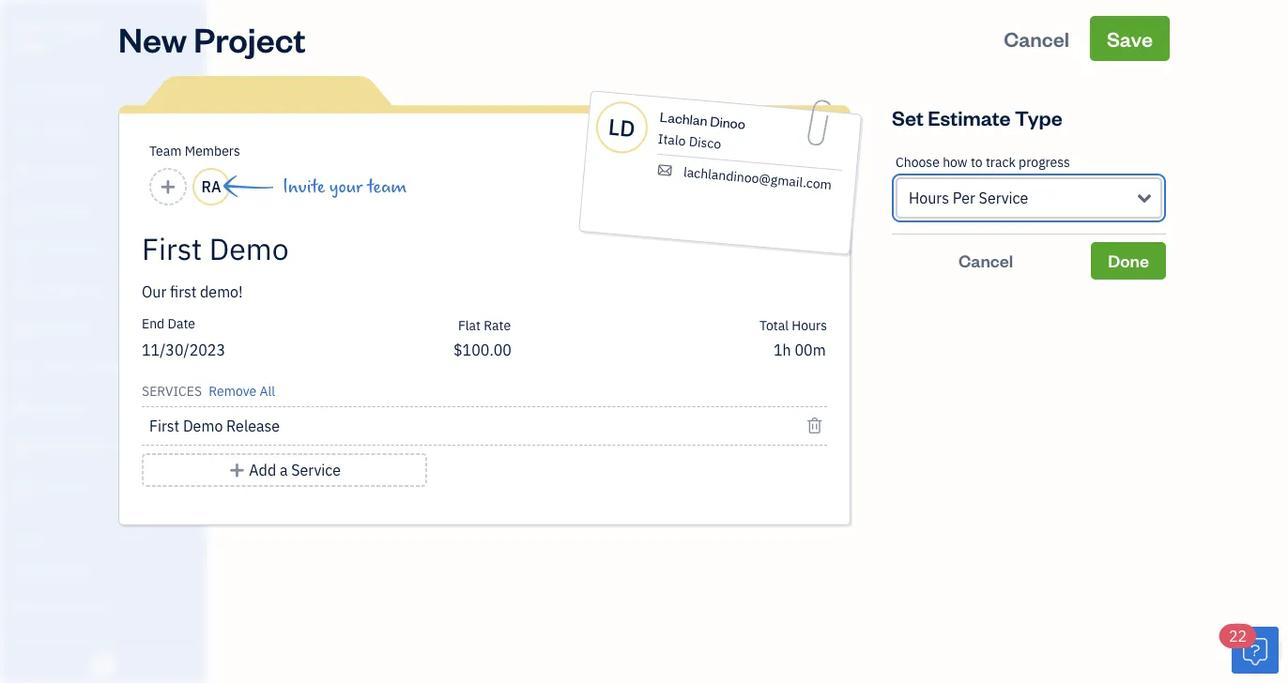 Task type: vqa. For each thing, say whether or not it's contained in the screenshot.
The Uploads link
no



Task type: locate. For each thing, give the bounding box(es) containing it.
envelope image
[[655, 162, 675, 179]]

Project Name text field
[[142, 230, 658, 268]]

italo
[[657, 130, 687, 150]]

0 horizontal spatial services
[[68, 598, 113, 614]]

service inside estimate type field
[[979, 188, 1028, 208]]

services right and
[[68, 598, 113, 614]]

cancel button down hours per service
[[892, 242, 1080, 280]]

team members link
[[5, 556, 201, 589]]

flat rate
[[458, 316, 511, 334]]

resource center badge image
[[1232, 627, 1279, 674]]

choose how to track progress element
[[892, 140, 1166, 235]]

team
[[149, 142, 182, 160], [14, 564, 44, 579]]

0 horizontal spatial team
[[14, 564, 44, 579]]

hours left per
[[909, 188, 949, 208]]

1 vertical spatial cancel button
[[892, 242, 1080, 280]]

cancel button
[[987, 16, 1086, 61], [892, 242, 1080, 280]]

client image
[[12, 123, 35, 142]]

1 vertical spatial hours
[[792, 316, 827, 334]]

end date
[[142, 315, 195, 332]]

22
[[1229, 627, 1247, 646]]

team members
[[149, 142, 240, 160], [14, 564, 96, 579]]

1 horizontal spatial team members
[[149, 142, 240, 160]]

remove all button
[[205, 376, 275, 403]]

cancel for top cancel button
[[1004, 25, 1069, 52]]

lachlandinoo@gmail.com
[[683, 163, 833, 193]]

members up ra at the top left of page
[[185, 142, 240, 160]]

0 horizontal spatial hours
[[792, 316, 827, 334]]

0 vertical spatial services
[[142, 383, 202, 400]]

members up items and services
[[46, 564, 96, 579]]

cancel up type
[[1004, 25, 1069, 52]]

0 vertical spatial hours
[[909, 188, 949, 208]]

0 horizontal spatial service
[[291, 460, 341, 480]]

team members up ra at the top left of page
[[149, 142, 240, 160]]

ruby
[[15, 17, 48, 35]]

ra
[[201, 177, 221, 197]]

members inside team members link
[[46, 564, 96, 579]]

disco
[[688, 133, 722, 153]]

invite your team
[[283, 176, 407, 197]]

remove
[[209, 383, 256, 400]]

add team member image
[[159, 176, 177, 198]]

how
[[943, 153, 968, 171]]

service
[[979, 188, 1028, 208], [291, 460, 341, 480]]

1 vertical spatial cancel
[[958, 250, 1013, 272]]

all
[[260, 383, 275, 400]]

hours per service
[[909, 188, 1028, 208]]

report image
[[12, 478, 35, 497]]

0 vertical spatial team members
[[149, 142, 240, 160]]

set estimate type
[[892, 104, 1062, 130]]

members
[[185, 142, 240, 160], [46, 564, 96, 579]]

End date in  format text field
[[142, 340, 370, 360]]

0 vertical spatial service
[[979, 188, 1028, 208]]

1 vertical spatial team members
[[14, 564, 96, 579]]

team up items
[[14, 564, 44, 579]]

hours
[[909, 188, 949, 208], [792, 316, 827, 334]]

add
[[249, 460, 276, 480]]

save
[[1107, 25, 1153, 52]]

hours up hourly budget text field
[[792, 316, 827, 334]]

bank connections
[[14, 633, 110, 649]]

team up the add team member image
[[149, 142, 182, 160]]

and
[[45, 598, 65, 614]]

1 horizontal spatial services
[[142, 383, 202, 400]]

0 horizontal spatial team members
[[14, 564, 96, 579]]

team members up and
[[14, 564, 96, 579]]

add a service button
[[142, 453, 427, 487]]

timer image
[[12, 360, 35, 378]]

team
[[367, 176, 407, 197]]

service inside button
[[291, 460, 341, 480]]

to
[[971, 153, 983, 171]]

service down track
[[979, 188, 1028, 208]]

1 horizontal spatial service
[[979, 188, 1028, 208]]

dinoo
[[710, 112, 746, 133]]

choose
[[896, 153, 940, 171]]

release
[[226, 416, 280, 436]]

1 vertical spatial members
[[46, 564, 96, 579]]

22 button
[[1220, 624, 1279, 674]]

1 horizontal spatial members
[[185, 142, 240, 160]]

total
[[759, 316, 789, 334]]

0 vertical spatial cancel
[[1004, 25, 1069, 52]]

cancel button up type
[[987, 16, 1086, 61]]

cancel
[[1004, 25, 1069, 52], [958, 250, 1013, 272]]

team members inside main element
[[14, 564, 96, 579]]

1 vertical spatial service
[[291, 460, 341, 480]]

1 vertical spatial team
[[14, 564, 44, 579]]

apps
[[14, 529, 42, 545]]

end
[[142, 315, 165, 332]]

items
[[14, 598, 43, 614]]

0 vertical spatial team
[[149, 142, 182, 160]]

estimate image
[[12, 162, 35, 181]]

per
[[953, 188, 975, 208]]

services
[[142, 383, 202, 400], [68, 598, 113, 614]]

services up first
[[142, 383, 202, 400]]

oranges
[[50, 17, 103, 35]]

1 horizontal spatial hours
[[909, 188, 949, 208]]

cancel down hours per service
[[958, 250, 1013, 272]]

0 horizontal spatial members
[[46, 564, 96, 579]]

connections
[[43, 633, 110, 649]]

chart image
[[12, 438, 35, 457]]

a
[[280, 460, 288, 480]]

1 horizontal spatial team
[[149, 142, 182, 160]]

services inside main element
[[68, 598, 113, 614]]

Amount (USD) text field
[[453, 340, 512, 360]]

total hours
[[759, 316, 827, 334]]

1 vertical spatial services
[[68, 598, 113, 614]]

service right a
[[291, 460, 341, 480]]

money image
[[12, 399, 35, 418]]

choose how to track progress
[[896, 153, 1070, 171]]



Task type: describe. For each thing, give the bounding box(es) containing it.
done
[[1108, 250, 1149, 272]]

new project
[[118, 16, 306, 61]]

team inside main element
[[14, 564, 44, 579]]

progress
[[1019, 153, 1070, 171]]

plus image
[[228, 459, 246, 482]]

new
[[118, 16, 187, 61]]

Estimate Type field
[[896, 177, 1162, 219]]

demo
[[183, 416, 223, 436]]

set
[[892, 104, 924, 130]]

apps link
[[5, 521, 201, 554]]

items and services
[[14, 598, 113, 614]]

done button
[[1091, 242, 1166, 280]]

lachlan
[[659, 107, 708, 129]]

payment image
[[12, 241, 35, 260]]

rate
[[484, 316, 511, 334]]

ruby oranges owner
[[15, 17, 103, 53]]

ld
[[607, 112, 637, 143]]

estimate
[[928, 104, 1011, 130]]

dashboard image
[[12, 84, 35, 102]]

hours inside estimate type field
[[909, 188, 949, 208]]

project
[[194, 16, 306, 61]]

expense image
[[12, 281, 35, 299]]

bank connections link
[[5, 625, 201, 658]]

Hourly Budget text field
[[774, 340, 827, 360]]

project image
[[12, 320, 35, 339]]

add a service
[[249, 460, 341, 480]]

0 vertical spatial members
[[185, 142, 240, 160]]

service for add a service
[[291, 460, 341, 480]]

Project Description text field
[[142, 281, 658, 303]]

first
[[149, 416, 179, 436]]

cancel for bottom cancel button
[[958, 250, 1013, 272]]

date
[[168, 315, 195, 332]]

lachlan dinoo italo disco
[[657, 107, 746, 153]]

items and services link
[[5, 591, 201, 623]]

services remove all
[[142, 383, 275, 400]]

remove project service image
[[806, 415, 823, 437]]

your
[[329, 176, 363, 197]]

type
[[1015, 104, 1062, 130]]

0 vertical spatial cancel button
[[987, 16, 1086, 61]]

flat
[[458, 316, 481, 334]]

bank
[[14, 633, 41, 649]]

main element
[[0, 0, 253, 683]]

invite
[[283, 176, 325, 197]]

first demo release
[[149, 416, 280, 436]]

service for hours per service
[[979, 188, 1028, 208]]

invoice image
[[12, 202, 35, 221]]

track
[[986, 153, 1016, 171]]

freshbooks image
[[88, 653, 118, 676]]

owner
[[15, 37, 52, 53]]

save button
[[1090, 16, 1170, 61]]



